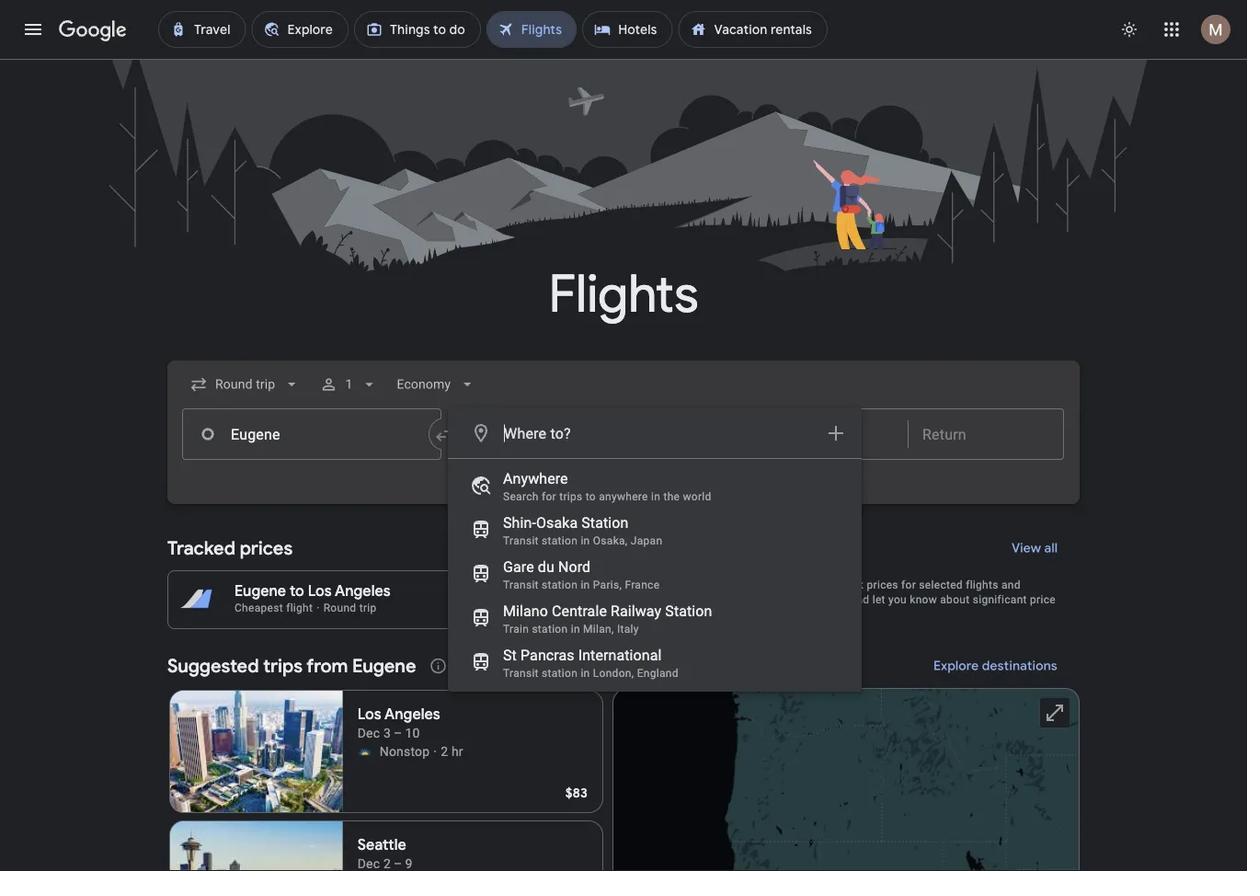 Task type: vqa. For each thing, say whether or not it's contained in the screenshot.
rightmost DELTA
no



Task type: describe. For each thing, give the bounding box(es) containing it.
the
[[664, 490, 680, 503]]

railway
[[611, 602, 662, 620]]

dec
[[358, 725, 380, 740]]

in for international
[[581, 667, 590, 680]]

world
[[683, 490, 712, 503]]

1 button
[[312, 362, 386, 407]]

explore for explore
[[614, 494, 659, 511]]

destinations
[[982, 658, 1058, 674]]

milano
[[503, 602, 548, 620]]

station inside milano centrale railway station train station in milan, italy
[[532, 623, 568, 636]]

gare du nord option
[[448, 552, 862, 596]]

search
[[503, 490, 539, 503]]

allegiant image
[[358, 744, 372, 759]]

round
[[323, 602, 356, 614]]

international
[[578, 646, 662, 664]]

london,
[[593, 667, 634, 680]]

let
[[873, 593, 886, 606]]

anywhere
[[503, 470, 568, 487]]

centrale
[[552, 602, 607, 620]]

anywhere option
[[448, 464, 862, 508]]

changes.
[[693, 608, 739, 621]]

0 vertical spatial you
[[817, 579, 835, 591]]

$148
[[571, 599, 601, 614]]

paris,
[[593, 579, 622, 591]]

in for station
[[581, 534, 590, 547]]

transit for shin-
[[503, 534, 539, 547]]

view
[[1012, 540, 1041, 557]]

in for nord
[[581, 579, 590, 591]]

osaka,
[[593, 534, 628, 547]]

cheapest
[[235, 602, 283, 614]]

help
[[792, 579, 814, 591]]

osaka
[[536, 514, 578, 531]]

for inside anywhere search for trips to anywhere in the world
[[542, 490, 556, 503]]

significant
[[973, 593, 1027, 606]]

anywhere search for trips to anywhere in the world
[[503, 470, 712, 503]]

station for pancras
[[542, 667, 578, 680]]

list box inside flight search field
[[448, 459, 862, 692]]

enter your destination dialog
[[448, 407, 862, 692]]

explore destinations button
[[912, 644, 1080, 688]]

all
[[1044, 540, 1058, 557]]

cheapest flight
[[235, 602, 313, 614]]

explore for explore destinations
[[934, 658, 979, 674]]

angeles inside the tracked prices region
[[335, 582, 391, 601]]

$151
[[572, 582, 601, 601]]

transit for st
[[503, 667, 539, 680]]

round trip
[[323, 602, 377, 614]]

nord
[[558, 558, 591, 575]]

suggested trips from eugene
[[167, 654, 416, 677]]

where to?
[[504, 425, 571, 442]]

eugene inside the tracked prices region
[[235, 582, 286, 601]]

from
[[307, 654, 348, 677]]

suggested
[[167, 654, 259, 677]]

flights inside google flights can help you track prices for selected flights and destinations. we'll check daily and let you know about significant price changes.
[[732, 579, 767, 591]]

trips inside region
[[263, 654, 303, 677]]

we'll
[[763, 593, 787, 606]]

hr
[[452, 744, 463, 759]]

tracked prices
[[167, 536, 293, 560]]

148 US dollars text field
[[571, 599, 601, 614]]

where
[[504, 425, 547, 442]]

change appearance image
[[1107, 7, 1152, 52]]

du
[[538, 558, 555, 575]]

milano centrale railway station option
[[448, 596, 862, 640]]



Task type: locate. For each thing, give the bounding box(es) containing it.
Return text field
[[923, 409, 1050, 459]]

1 vertical spatial eugene
[[352, 654, 416, 677]]

1 vertical spatial station
[[665, 602, 712, 620]]

transit for gare
[[503, 579, 539, 591]]

1 horizontal spatial eugene
[[352, 654, 416, 677]]

station
[[542, 534, 578, 547], [542, 579, 578, 591], [532, 623, 568, 636], [542, 667, 578, 680]]

gare du nord transit station in paris, france
[[503, 558, 660, 591]]

los inside los angeles dec 3 – 10
[[358, 705, 381, 724]]

check
[[790, 593, 820, 606]]

los up round
[[308, 582, 332, 601]]

station down pancras
[[542, 667, 578, 680]]

gare
[[503, 558, 534, 575]]

1 horizontal spatial for
[[902, 579, 916, 591]]

trip
[[359, 602, 377, 614]]

1 vertical spatial for
[[902, 579, 916, 591]]

los up 'dec'
[[358, 705, 381, 724]]

1 horizontal spatial and
[[1002, 579, 1021, 591]]

seattle button
[[169, 820, 603, 871]]

prices up cheapest on the bottom left
[[240, 536, 293, 560]]

0 horizontal spatial los
[[308, 582, 332, 601]]

in inside the shin-osaka station transit station in osaka, japan
[[581, 534, 590, 547]]

1 horizontal spatial trips
[[559, 490, 583, 503]]

1 horizontal spatial prices
[[867, 579, 899, 591]]

 image
[[434, 742, 437, 761]]

for
[[542, 490, 556, 503], [902, 579, 916, 591]]

station down google
[[665, 602, 712, 620]]

0 vertical spatial prices
[[240, 536, 293, 560]]

tracked
[[167, 536, 235, 560]]

in inside anywhere search for trips to anywhere in the world
[[651, 490, 661, 503]]

Flight search field
[[153, 361, 1095, 692]]

0 horizontal spatial you
[[817, 579, 835, 591]]

to
[[586, 490, 596, 503], [290, 582, 304, 601]]

1 vertical spatial angeles
[[385, 705, 440, 724]]

1 horizontal spatial to
[[586, 490, 596, 503]]

0 horizontal spatial station
[[582, 514, 629, 531]]

prices up let
[[867, 579, 899, 591]]

explore inside suggested trips from eugene region
[[934, 658, 979, 674]]

list box containing anywhere
[[448, 459, 862, 692]]

1 horizontal spatial explore
[[934, 658, 979, 674]]

0 vertical spatial los
[[308, 582, 332, 601]]

eugene right the from
[[352, 654, 416, 677]]

trips inside anywhere search for trips to anywhere in the world
[[559, 490, 583, 503]]

anywhere
[[599, 490, 648, 503]]

transit down st
[[503, 667, 539, 680]]

trips up osaka
[[559, 490, 583, 503]]

transit inside gare du nord transit station in paris, france
[[503, 579, 539, 591]]

3 transit from the top
[[503, 667, 539, 680]]

shin-
[[503, 514, 536, 531]]

station down du
[[542, 579, 578, 591]]

flight
[[286, 602, 313, 614]]

station inside the shin-osaka station transit station in osaka, japan
[[582, 514, 629, 531]]

milan,
[[583, 623, 614, 636]]

2
[[441, 744, 448, 759]]

track
[[838, 579, 864, 591]]

selected
[[919, 579, 963, 591]]

shin-osaka station transit station in osaka, japan
[[503, 514, 663, 547]]

st pancras international transit station in london, england
[[503, 646, 679, 680]]

1 vertical spatial you
[[889, 593, 907, 606]]

1 horizontal spatial station
[[665, 602, 712, 620]]

flights
[[966, 579, 999, 591]]

angeles up trip
[[335, 582, 391, 601]]

1 horizontal spatial you
[[889, 593, 907, 606]]

0 horizontal spatial for
[[542, 490, 556, 503]]

eugene inside region
[[352, 654, 416, 677]]

destination, select multiple airports image
[[825, 422, 847, 444]]

milano centrale railway station train station in milan, italy
[[503, 602, 712, 636]]

0 horizontal spatial prices
[[240, 536, 293, 560]]

2 transit from the top
[[503, 579, 539, 591]]

1
[[345, 377, 353, 392]]

transit inside the shin-osaka station transit station in osaka, japan
[[503, 534, 539, 547]]

train
[[503, 623, 529, 636]]

1 transit from the top
[[503, 534, 539, 547]]

0 horizontal spatial and
[[850, 593, 870, 606]]

2 vertical spatial transit
[[503, 667, 539, 680]]

in inside st pancras international transit station in london, england
[[581, 667, 590, 680]]

0 horizontal spatial to
[[290, 582, 304, 601]]

for up the "know"
[[902, 579, 916, 591]]

to up flight
[[290, 582, 304, 601]]

in down centrale
[[571, 623, 580, 636]]

Where else? text field
[[503, 411, 814, 455]]

you right let
[[889, 593, 907, 606]]

main menu image
[[22, 18, 44, 40]]

station down osaka
[[542, 534, 578, 547]]

transit inside st pancras international transit station in london, england
[[503, 667, 539, 680]]

0 vertical spatial for
[[542, 490, 556, 503]]

seattle
[[358, 836, 406, 855]]

1 vertical spatial explore
[[934, 658, 979, 674]]

can
[[770, 579, 789, 591]]

and up significant
[[1002, 579, 1021, 591]]

los inside the tracked prices region
[[308, 582, 332, 601]]

italy
[[617, 623, 639, 636]]

3 – 10
[[383, 725, 420, 740]]

to inside the tracked prices region
[[290, 582, 304, 601]]

1 vertical spatial flights
[[732, 579, 767, 591]]

1 horizontal spatial los
[[358, 705, 381, 724]]

station
[[582, 514, 629, 531], [665, 602, 712, 620]]

angeles
[[335, 582, 391, 601], [385, 705, 440, 724]]

1 vertical spatial and
[[850, 593, 870, 606]]

0 vertical spatial explore
[[614, 494, 659, 511]]

transit down shin-
[[503, 534, 539, 547]]

list box
[[448, 459, 862, 692]]

nonstop
[[380, 744, 430, 759]]

shin-osaka station option
[[448, 508, 862, 552]]

for down 'anywhere' on the left bottom of page
[[542, 490, 556, 503]]

daily
[[823, 593, 847, 606]]

Departure text field
[[767, 409, 894, 459]]

in down nord
[[581, 579, 590, 591]]

2 hr
[[441, 744, 463, 759]]

0 vertical spatial to
[[586, 490, 596, 503]]

angeles inside los angeles dec 3 – 10
[[385, 705, 440, 724]]

st pancras international option
[[448, 640, 862, 684]]

None field
[[182, 368, 308, 401], [389, 368, 484, 401], [182, 368, 308, 401], [389, 368, 484, 401]]

0 vertical spatial flights
[[549, 262, 699, 327]]

1 vertical spatial transit
[[503, 579, 539, 591]]

flights
[[549, 262, 699, 327], [732, 579, 767, 591]]

view all
[[1012, 540, 1058, 557]]

station inside milano centrale railway station train station in milan, italy
[[665, 602, 712, 620]]

1 horizontal spatial flights
[[732, 579, 767, 591]]

and down track
[[850, 593, 870, 606]]

france
[[625, 579, 660, 591]]

eugene
[[235, 582, 286, 601], [352, 654, 416, 677]]

1 vertical spatial prices
[[867, 579, 899, 591]]

1 vertical spatial to
[[290, 582, 304, 601]]

angeles up 3 – 10
[[385, 705, 440, 724]]

for inside google flights can help you track prices for selected flights and destinations. we'll check daily and let you know about significant price changes.
[[902, 579, 916, 591]]

price
[[1030, 593, 1056, 606]]

you up 'daily'
[[817, 579, 835, 591]]

explore destinations
[[934, 658, 1058, 674]]

transit down gare
[[503, 579, 539, 591]]

los
[[308, 582, 332, 601], [358, 705, 381, 724]]

0 vertical spatial trips
[[559, 490, 583, 503]]

to inside anywhere search for trips to anywhere in the world
[[586, 490, 596, 503]]

in left osaka,
[[581, 534, 590, 547]]

about
[[940, 593, 970, 606]]

google flights can help you track prices for selected flights and destinations. we'll check daily and let you know about significant price changes.
[[693, 579, 1056, 621]]

station up osaka,
[[582, 514, 629, 531]]

know
[[910, 593, 937, 606]]

destinations.
[[693, 593, 760, 606]]

0 vertical spatial eugene
[[235, 582, 286, 601]]

suggested trips from eugene region
[[167, 644, 1080, 871]]

station for osaka
[[542, 534, 578, 547]]

explore button
[[573, 484, 674, 521]]

0 horizontal spatial flights
[[549, 262, 699, 327]]

transit
[[503, 534, 539, 547], [503, 579, 539, 591], [503, 667, 539, 680]]

station inside the shin-osaka station transit station in osaka, japan
[[542, 534, 578, 547]]

explore inside flight search field
[[614, 494, 659, 511]]

83 US dollars text field
[[565, 785, 588, 801]]

st
[[503, 646, 517, 664]]

in
[[651, 490, 661, 503], [581, 534, 590, 547], [581, 579, 590, 591], [571, 623, 580, 636], [581, 667, 590, 680]]

eugene to los angeles
[[235, 582, 391, 601]]

station for du
[[542, 579, 578, 591]]

0 horizontal spatial explore
[[614, 494, 659, 511]]

prices
[[240, 536, 293, 560], [867, 579, 899, 591]]

to left anywhere
[[586, 490, 596, 503]]

los angeles dec 3 – 10
[[358, 705, 440, 740]]

prices inside google flights can help you track prices for selected flights and destinations. we'll check daily and let you know about significant price changes.
[[867, 579, 899, 591]]

station inside gare du nord transit station in paris, france
[[542, 579, 578, 591]]

$83
[[565, 785, 588, 801]]

japan
[[631, 534, 663, 547]]

england
[[637, 667, 679, 680]]

to?
[[550, 425, 571, 442]]

explore
[[614, 494, 659, 511], [934, 658, 979, 674]]

station inside st pancras international transit station in london, england
[[542, 667, 578, 680]]

0 horizontal spatial eugene
[[235, 582, 286, 601]]

0 vertical spatial station
[[582, 514, 629, 531]]

0 vertical spatial transit
[[503, 534, 539, 547]]

0 vertical spatial and
[[1002, 579, 1021, 591]]

google
[[693, 579, 729, 591]]

in left the
[[651, 490, 661, 503]]

1 vertical spatial trips
[[263, 654, 303, 677]]

0 horizontal spatial trips
[[263, 654, 303, 677]]

eugene up cheapest on the bottom left
[[235, 582, 286, 601]]

in left london,
[[581, 667, 590, 680]]

151 US dollars text field
[[572, 582, 601, 601]]

pancras
[[521, 646, 575, 664]]

1 vertical spatial los
[[358, 705, 381, 724]]

and
[[1002, 579, 1021, 591], [850, 593, 870, 606]]

you
[[817, 579, 835, 591], [889, 593, 907, 606]]

station up pancras
[[532, 623, 568, 636]]

in inside milano centrale railway station train station in milan, italy
[[571, 623, 580, 636]]

0 vertical spatial angeles
[[335, 582, 391, 601]]

in inside gare du nord transit station in paris, france
[[581, 579, 590, 591]]

trips left the from
[[263, 654, 303, 677]]

None text field
[[182, 408, 442, 460]]

trips
[[559, 490, 583, 503], [263, 654, 303, 677]]

tracked prices region
[[167, 526, 1080, 629]]



